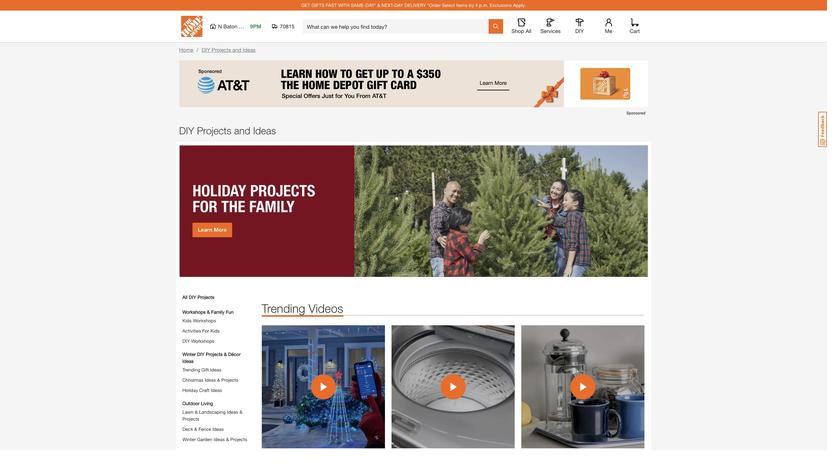 Task type: vqa. For each thing, say whether or not it's contained in the screenshot.
Holiday Projects for the Family image
yes



Task type: locate. For each thing, give the bounding box(es) containing it.
kids workshops link
[[182, 318, 216, 324]]

9pm
[[250, 23, 261, 29]]

1 vertical spatial all
[[182, 295, 187, 300]]

projects inside "lawn & landscaping ideas & projects"
[[182, 416, 199, 422]]

trending
[[262, 301, 305, 316], [182, 367, 200, 373]]

winter garden ideas & projects link
[[182, 437, 247, 442]]

2 vertical spatial workshops
[[191, 338, 214, 344]]

lawn & landscaping ideas & projects link
[[182, 409, 242, 422]]

winter down diy workshops
[[182, 352, 196, 357]]

diy workshops link
[[182, 338, 214, 344]]

living
[[201, 401, 213, 406]]

shop all
[[512, 28, 531, 34]]

all up the workshops & family fun
[[182, 295, 187, 300]]

services button
[[540, 18, 561, 34]]

gifts
[[312, 2, 325, 8]]

n
[[218, 23, 222, 29]]

holiday craft ideas
[[182, 388, 222, 393]]

videos
[[309, 301, 343, 316]]

diy button
[[569, 18, 590, 34]]

diy projects and ideas link
[[202, 47, 256, 53]]

diy
[[575, 28, 584, 34], [202, 47, 210, 53], [179, 125, 194, 136], [189, 295, 196, 300], [182, 338, 190, 344], [197, 352, 205, 357]]

1 horizontal spatial trending
[[262, 301, 305, 316]]

1 vertical spatial winter
[[182, 437, 196, 442]]

apply.
[[513, 2, 526, 8]]

diy projects and ideas
[[202, 47, 256, 53], [179, 125, 276, 136]]

ideas
[[243, 47, 256, 53], [253, 125, 276, 136], [182, 359, 194, 364], [210, 367, 221, 373], [205, 377, 216, 383], [211, 388, 222, 393], [227, 409, 238, 415], [212, 427, 224, 432], [214, 437, 225, 442]]

1 vertical spatial kids
[[210, 328, 220, 334]]

how to hang christmas lights image
[[262, 326, 385, 449]]

& left décor
[[224, 352, 227, 357]]

deck
[[182, 427, 193, 432]]

workshops up kids workshops link
[[182, 309, 206, 315]]

fun
[[226, 309, 234, 315]]

ideas inside "lawn & landscaping ideas & projects"
[[227, 409, 238, 415]]

feedback link image
[[818, 112, 827, 147]]

p.m.
[[479, 2, 488, 8]]

winter down deck
[[182, 437, 196, 442]]

holiday projects for the family image
[[179, 145, 648, 277]]

n baton rouge
[[218, 23, 254, 29]]

get
[[301, 2, 310, 8]]

winter
[[182, 352, 196, 357], [182, 437, 196, 442]]

garden
[[197, 437, 212, 442]]

1 vertical spatial trending
[[182, 367, 200, 373]]

0 vertical spatial winter
[[182, 352, 196, 357]]

all
[[526, 28, 531, 34], [182, 295, 187, 300]]

1 winter from the top
[[182, 352, 196, 357]]

workshops inside workshops & family fun link
[[182, 309, 206, 315]]

craft
[[199, 388, 209, 393]]

0 vertical spatial workshops
[[182, 309, 206, 315]]

baton
[[223, 23, 237, 29]]

0 vertical spatial trending
[[262, 301, 305, 316]]

0 vertical spatial kids
[[182, 318, 192, 324]]

workshops & family fun link
[[182, 309, 234, 316]]

2 winter from the top
[[182, 437, 196, 442]]

services
[[540, 28, 561, 34]]

winter diy projects & décor ideas
[[182, 352, 241, 364]]

1 horizontal spatial all
[[526, 28, 531, 34]]

christmas ideas & projects link
[[182, 377, 238, 383]]

winter inside the winter diy projects & décor ideas
[[182, 352, 196, 357]]

fence
[[199, 427, 211, 432]]

and
[[232, 47, 241, 53], [234, 125, 250, 136]]

with
[[338, 2, 350, 8]]

same-
[[351, 2, 366, 8]]

workshops for kids
[[193, 318, 216, 324]]

all inside button
[[526, 28, 531, 34]]

diy workshops
[[182, 338, 214, 344]]

activities for kids
[[182, 328, 220, 334]]

What can we help you find today? search field
[[307, 19, 488, 33]]

kids right for
[[210, 328, 220, 334]]

workshops down activities for kids link at the bottom left of page
[[191, 338, 214, 344]]

all right shop
[[526, 28, 531, 34]]

1 horizontal spatial kids
[[210, 328, 220, 334]]

workshops for diy
[[191, 338, 214, 344]]

home link
[[179, 47, 193, 53]]

1 vertical spatial workshops
[[193, 318, 216, 324]]

advertisement region
[[179, 60, 648, 118]]

workshops down workshops & family fun link
[[193, 318, 216, 324]]

trending for trending gift ideas
[[182, 367, 200, 373]]

trending gift ideas
[[182, 367, 221, 373]]

kids
[[182, 318, 192, 324], [210, 328, 220, 334]]

0 vertical spatial all
[[526, 28, 531, 34]]

&
[[377, 2, 380, 8], [207, 309, 210, 315], [224, 352, 227, 357], [217, 377, 220, 383], [195, 409, 198, 415], [239, 409, 242, 415], [194, 427, 197, 432], [226, 437, 229, 442]]

get gifts fast with same-day* & next-day delivery *order select items by 4 p.m. exclusions apply.
[[301, 2, 526, 8]]

kids up activities
[[182, 318, 192, 324]]

winter diy projects & décor ideas link
[[182, 351, 241, 365]]

cart link
[[627, 18, 642, 34]]

& right "landscaping"
[[239, 409, 242, 415]]

& left family
[[207, 309, 210, 315]]

exclusions
[[490, 2, 512, 8]]

workshops & family fun
[[182, 309, 234, 315]]

0 horizontal spatial trending
[[182, 367, 200, 373]]

projects
[[212, 47, 231, 53], [197, 125, 231, 136], [197, 295, 214, 300], [206, 352, 223, 357], [221, 377, 238, 383], [182, 416, 199, 422], [230, 437, 247, 442]]

gift
[[201, 367, 209, 373]]

workshops
[[182, 309, 206, 315], [193, 318, 216, 324], [191, 338, 214, 344]]



Task type: describe. For each thing, give the bounding box(es) containing it.
outdoor living
[[182, 401, 213, 406]]

trending gift ideas link
[[182, 367, 221, 373]]

me button
[[598, 18, 619, 34]]

4
[[475, 2, 478, 8]]

how to prep your kitchen for guests image
[[521, 326, 645, 449]]

landscaping
[[199, 409, 226, 415]]

*order
[[427, 2, 441, 8]]

diy inside the winter diy projects & décor ideas
[[197, 352, 205, 357]]

projects inside the winter diy projects & décor ideas
[[206, 352, 223, 357]]

lawn
[[182, 409, 194, 415]]

0 horizontal spatial all
[[182, 295, 187, 300]]

christmas
[[182, 377, 203, 383]]

best washing machines image
[[392, 326, 515, 449]]

day*
[[366, 2, 376, 8]]

by
[[469, 2, 474, 8]]

ideas inside the winter diy projects & décor ideas
[[182, 359, 194, 364]]

outdoor
[[182, 401, 200, 406]]

christmas ideas & projects
[[182, 377, 238, 383]]

0 horizontal spatial kids
[[182, 318, 192, 324]]

& right deck
[[194, 427, 197, 432]]

family
[[211, 309, 225, 315]]

next-
[[382, 2, 394, 8]]

winter for winter diy projects & décor ideas
[[182, 352, 196, 357]]

70815
[[280, 23, 295, 29]]

delivery
[[405, 2, 426, 8]]

1 vertical spatial and
[[234, 125, 250, 136]]

holiday craft ideas link
[[182, 388, 222, 393]]

cart
[[630, 28, 640, 34]]

shop
[[512, 28, 524, 34]]

0 vertical spatial and
[[232, 47, 241, 53]]

me
[[605, 28, 612, 34]]

deck & fence ideas
[[182, 427, 224, 432]]

day
[[394, 2, 403, 8]]

trending for trending videos
[[262, 301, 305, 316]]

70815 button
[[272, 23, 295, 30]]

& right garden
[[226, 437, 229, 442]]

& inside the winter diy projects & décor ideas
[[224, 352, 227, 357]]

all diy projects
[[182, 295, 214, 300]]

kids workshops
[[182, 318, 216, 324]]

the home depot logo image
[[181, 16, 202, 37]]

0 vertical spatial diy projects and ideas
[[202, 47, 256, 53]]

& right lawn
[[195, 409, 198, 415]]

trending videos
[[262, 301, 343, 316]]

1 vertical spatial diy projects and ideas
[[179, 125, 276, 136]]

select
[[442, 2, 455, 8]]

outdoor living link
[[182, 400, 213, 407]]

home
[[179, 47, 193, 53]]

rouge
[[239, 23, 254, 29]]

winter for winter garden ideas & projects
[[182, 437, 196, 442]]

winter garden ideas & projects
[[182, 437, 247, 442]]

deck & fence ideas link
[[182, 427, 224, 432]]

& right the day*
[[377, 2, 380, 8]]

holiday
[[182, 388, 198, 393]]

fast
[[326, 2, 337, 8]]

items
[[456, 2, 468, 8]]

diy inside button
[[575, 28, 584, 34]]

activities
[[182, 328, 201, 334]]

for
[[202, 328, 209, 334]]

& up holiday craft ideas link
[[217, 377, 220, 383]]

lawn & landscaping ideas & projects
[[182, 409, 242, 422]]

all diy projects link
[[182, 294, 214, 301]]

shop all button
[[511, 18, 532, 34]]

activities for kids link
[[182, 328, 220, 334]]

décor
[[228, 352, 241, 357]]



